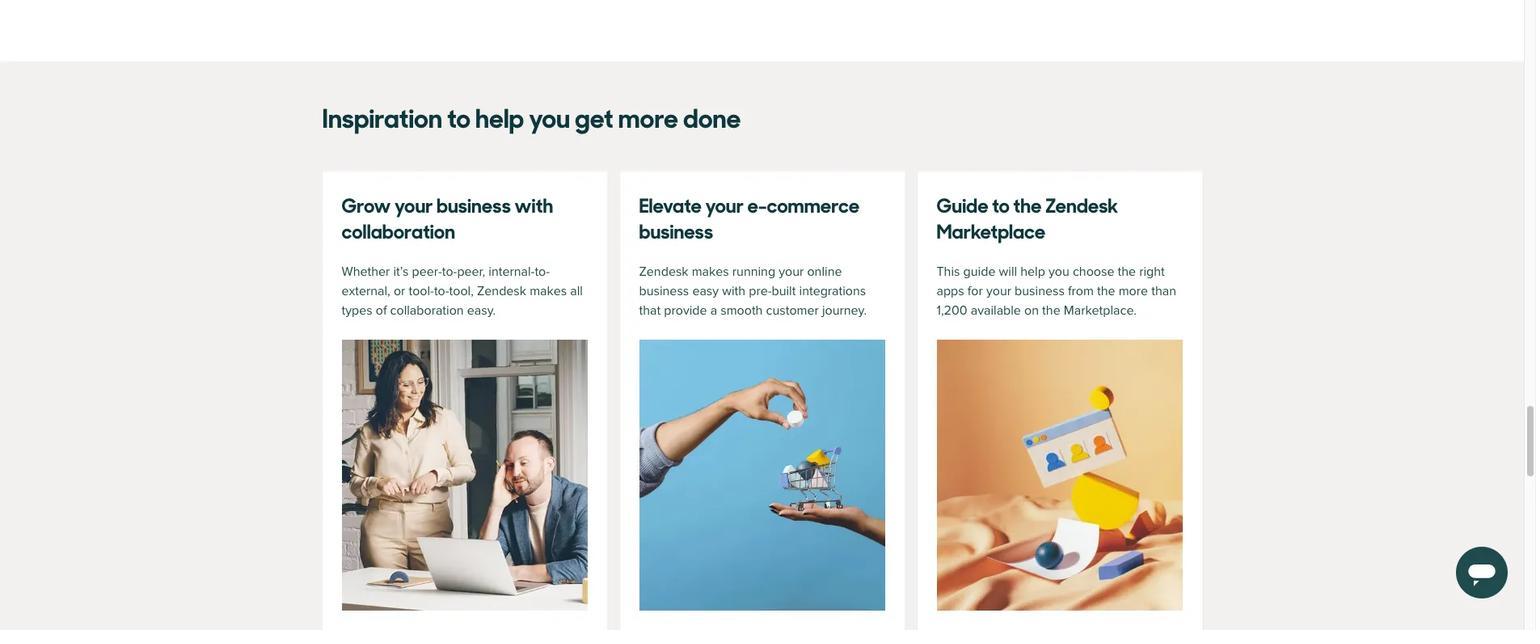 Task type: describe. For each thing, give the bounding box(es) containing it.
collaboration inside whether it's peer-to-peer, internal-to- external, or tool-to-tool, zendesk makes all types of collaboration easy.
[[390, 303, 464, 319]]

this
[[937, 264, 961, 280]]

built
[[772, 283, 796, 300]]

peer,
[[457, 264, 485, 280]]

your inside the zendesk makes running your online business easy with pre-built integrations that provide a smooth customer journey.
[[779, 264, 804, 280]]

tool-
[[409, 283, 434, 300]]

will
[[999, 264, 1018, 280]]

that
[[639, 303, 661, 319]]

the inside guide to the zendesk marketplace
[[1014, 189, 1042, 219]]

the right on
[[1043, 303, 1061, 319]]

journey.
[[823, 303, 867, 319]]

more inside this guide will help you choose the right apps for your business from the more than 1,200 available on the marketplace.
[[1119, 283, 1149, 300]]

easy
[[693, 283, 719, 300]]

zendesk inside whether it's peer-to-peer, internal-to- external, or tool-to-tool, zendesk makes all types of collaboration easy.
[[477, 283, 527, 300]]

0 vertical spatial help
[[476, 97, 524, 135]]

help inside this guide will help you choose the right apps for your business from the more than 1,200 available on the marketplace.
[[1021, 264, 1046, 280]]

zendesk inside the zendesk makes running your online business easy with pre-built integrations that provide a smooth customer journey.
[[639, 264, 689, 280]]

to- down 'peer-'
[[434, 283, 449, 300]]

the up marketplace.
[[1098, 283, 1116, 300]]

of
[[376, 303, 387, 319]]

marketplace.
[[1064, 303, 1137, 319]]

integrations
[[800, 283, 867, 300]]

0 vertical spatial you
[[529, 97, 570, 135]]

on
[[1025, 303, 1039, 319]]

to for inspiration
[[447, 97, 471, 135]]

peer-
[[412, 264, 442, 280]]

to for guide
[[992, 189, 1010, 219]]

provide
[[664, 303, 707, 319]]

this guide will help you choose the right apps for your business from the more than 1,200 available on the marketplace.
[[937, 264, 1177, 319]]

inspiration
[[322, 97, 442, 135]]

business inside the elevate your e-commerce business
[[639, 215, 714, 244]]

your inside this guide will help you choose the right apps for your business from the more than 1,200 available on the marketplace.
[[987, 283, 1012, 300]]

done
[[683, 97, 741, 135]]

the left "right"
[[1118, 264, 1136, 280]]

online
[[808, 264, 842, 280]]

apps
[[937, 283, 965, 300]]

commerce
[[767, 189, 860, 219]]

zendesk inside guide to the zendesk marketplace
[[1046, 189, 1119, 219]]

tool,
[[449, 283, 474, 300]]

to- right peer,
[[535, 264, 550, 280]]

types
[[342, 303, 373, 319]]

pre-
[[749, 283, 772, 300]]

makes inside whether it's peer-to-peer, internal-to- external, or tool-to-tool, zendesk makes all types of collaboration easy.
[[530, 283, 567, 300]]

external,
[[342, 283, 391, 300]]

e-
[[748, 189, 767, 219]]

collaboration inside grow your business with collaboration
[[342, 215, 455, 244]]



Task type: locate. For each thing, give the bounding box(es) containing it.
0 horizontal spatial zendesk
[[477, 283, 527, 300]]

get
[[575, 97, 614, 135]]

with up internal-
[[515, 189, 553, 219]]

0 horizontal spatial more
[[619, 97, 679, 135]]

the right guide
[[1014, 189, 1042, 219]]

business inside grow your business with collaboration
[[437, 189, 511, 219]]

you inside this guide will help you choose the right apps for your business from the more than 1,200 available on the marketplace.
[[1049, 264, 1070, 280]]

makes inside the zendesk makes running your online business easy with pre-built integrations that provide a smooth customer journey.
[[692, 264, 729, 280]]

to inside guide to the zendesk marketplace
[[992, 189, 1010, 219]]

customer
[[766, 303, 819, 319]]

0 vertical spatial makes
[[692, 264, 729, 280]]

your inside the elevate your e-commerce business
[[706, 189, 744, 219]]

your up available
[[987, 283, 1012, 300]]

1 vertical spatial help
[[1021, 264, 1046, 280]]

for
[[968, 283, 983, 300]]

1,200
[[937, 303, 968, 319]]

zendesk up that
[[639, 264, 689, 280]]

collaboration
[[342, 215, 455, 244], [390, 303, 464, 319]]

business
[[437, 189, 511, 219], [639, 215, 714, 244], [639, 283, 689, 300], [1015, 283, 1065, 300]]

makes left all
[[530, 283, 567, 300]]

your up the built
[[779, 264, 804, 280]]

guide to the zendesk marketplace
[[937, 189, 1119, 244]]

help
[[476, 97, 524, 135], [1021, 264, 1046, 280]]

1 horizontal spatial to
[[992, 189, 1010, 219]]

0 vertical spatial zendesk
[[1046, 189, 1119, 219]]

business up that
[[639, 283, 689, 300]]

or
[[394, 283, 406, 300]]

to-
[[442, 264, 457, 280], [535, 264, 550, 280], [434, 283, 449, 300]]

whether it's peer-to-peer, internal-to- external, or tool-to-tool, zendesk makes all types of collaboration easy.
[[342, 264, 583, 319]]

inspiration to help you get more done
[[322, 97, 741, 135]]

to- up tool,
[[442, 264, 457, 280]]

1 vertical spatial with
[[722, 283, 746, 300]]

more down "right"
[[1119, 283, 1149, 300]]

more
[[619, 97, 679, 135], [1119, 283, 1149, 300]]

right
[[1140, 264, 1165, 280]]

more right get
[[619, 97, 679, 135]]

0 horizontal spatial you
[[529, 97, 570, 135]]

zendesk up choose on the right top
[[1046, 189, 1119, 219]]

smooth
[[721, 303, 763, 319]]

it's
[[393, 264, 409, 280]]

business inside this guide will help you choose the right apps for your business from the more than 1,200 available on the marketplace.
[[1015, 283, 1065, 300]]

with inside the zendesk makes running your online business easy with pre-built integrations that provide a smooth customer journey.
[[722, 283, 746, 300]]

zendesk
[[1046, 189, 1119, 219], [639, 264, 689, 280], [477, 283, 527, 300]]

from
[[1068, 283, 1094, 300]]

the
[[1014, 189, 1042, 219], [1118, 264, 1136, 280], [1098, 283, 1116, 300], [1043, 303, 1061, 319]]

1 horizontal spatial you
[[1049, 264, 1070, 280]]

business up peer,
[[437, 189, 511, 219]]

0 horizontal spatial to
[[447, 97, 471, 135]]

running
[[733, 264, 776, 280]]

0 horizontal spatial help
[[476, 97, 524, 135]]

2 vertical spatial zendesk
[[477, 283, 527, 300]]

0 vertical spatial with
[[515, 189, 553, 219]]

business up the easy
[[639, 215, 714, 244]]

makes up the easy
[[692, 264, 729, 280]]

with up smooth
[[722, 283, 746, 300]]

elevate your e-commerce business
[[639, 189, 860, 244]]

your
[[395, 189, 433, 219], [706, 189, 744, 219], [779, 264, 804, 280], [987, 283, 1012, 300]]

1 horizontal spatial makes
[[692, 264, 729, 280]]

0 horizontal spatial makes
[[530, 283, 567, 300]]

guide
[[964, 264, 996, 280]]

1 vertical spatial to
[[992, 189, 1010, 219]]

choose
[[1073, 264, 1115, 280]]

zendesk makes running your online business easy with pre-built integrations that provide a smooth customer journey.
[[639, 264, 867, 319]]

all
[[570, 283, 583, 300]]

makes
[[692, 264, 729, 280], [530, 283, 567, 300]]

with
[[515, 189, 553, 219], [722, 283, 746, 300]]

1 vertical spatial you
[[1049, 264, 1070, 280]]

your right grow
[[395, 189, 433, 219]]

elevate
[[639, 189, 702, 219]]

0 vertical spatial more
[[619, 97, 679, 135]]

guide
[[937, 189, 989, 219]]

1 vertical spatial makes
[[530, 283, 567, 300]]

your inside grow your business with collaboration
[[395, 189, 433, 219]]

collaboration up it's
[[342, 215, 455, 244]]

0 vertical spatial collaboration
[[342, 215, 455, 244]]

1 vertical spatial zendesk
[[639, 264, 689, 280]]

to right inspiration
[[447, 97, 471, 135]]

internal-
[[489, 264, 535, 280]]

with inside grow your business with collaboration
[[515, 189, 553, 219]]

zendesk down internal-
[[477, 283, 527, 300]]

1 horizontal spatial more
[[1119, 283, 1149, 300]]

grow
[[342, 189, 391, 219]]

a
[[711, 303, 718, 319]]

1 horizontal spatial zendesk
[[639, 264, 689, 280]]

your left e-
[[706, 189, 744, 219]]

you up from
[[1049, 264, 1070, 280]]

to right guide
[[992, 189, 1010, 219]]

1 vertical spatial more
[[1119, 283, 1149, 300]]

0 vertical spatial to
[[447, 97, 471, 135]]

1 horizontal spatial help
[[1021, 264, 1046, 280]]

0 horizontal spatial with
[[515, 189, 553, 219]]

available
[[971, 303, 1021, 319]]

business inside the zendesk makes running your online business easy with pre-built integrations that provide a smooth customer journey.
[[639, 283, 689, 300]]

1 horizontal spatial with
[[722, 283, 746, 300]]

2 horizontal spatial zendesk
[[1046, 189, 1119, 219]]

1 vertical spatial collaboration
[[390, 303, 464, 319]]

grow your business with collaboration
[[342, 189, 553, 244]]

whether
[[342, 264, 390, 280]]

easy.
[[467, 303, 496, 319]]

collaboration down tool-
[[390, 303, 464, 319]]

you left get
[[529, 97, 570, 135]]

than
[[1152, 283, 1177, 300]]

you
[[529, 97, 570, 135], [1049, 264, 1070, 280]]

to
[[447, 97, 471, 135], [992, 189, 1010, 219]]

business up on
[[1015, 283, 1065, 300]]

marketplace
[[937, 215, 1046, 244]]



Task type: vqa. For each thing, say whether or not it's contained in the screenshot.
ZENDESK within Guide to the Zendesk Marketplace
yes



